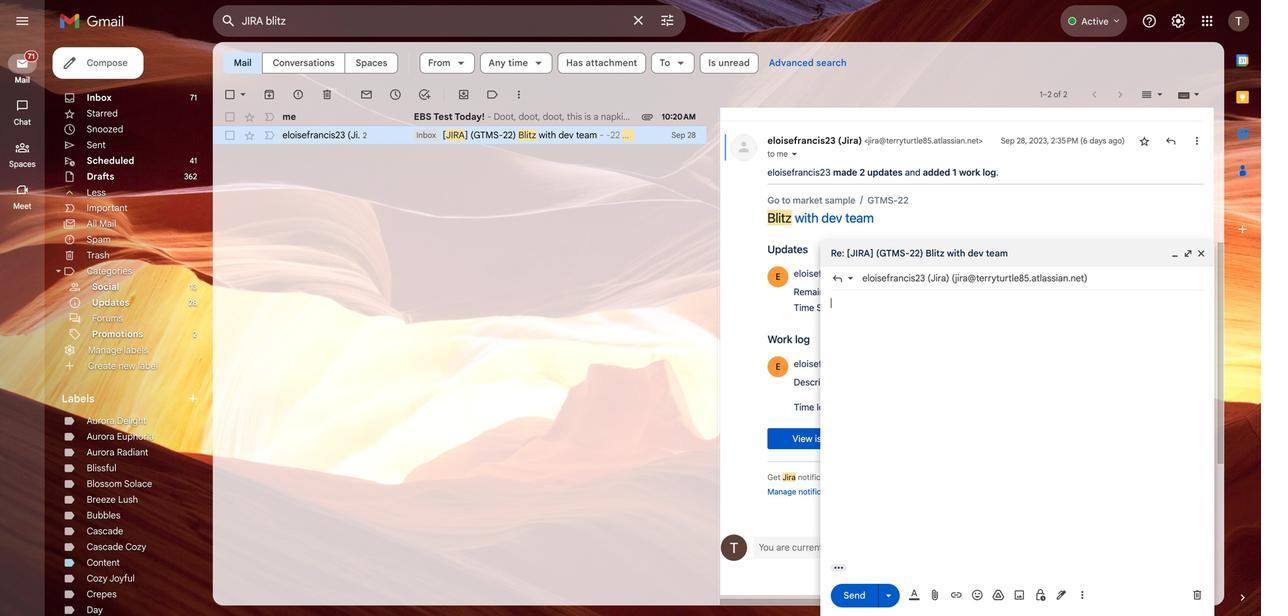 Task type: vqa. For each thing, say whether or not it's contained in the screenshot.
Message inside POOL 'main content'
no



Task type: locate. For each thing, give the bounding box(es) containing it.
updates left re: on the top right of the page
[[768, 243, 808, 255]]

tab list
[[1225, 42, 1261, 569]]

view issue
[[793, 433, 836, 444]]

0 vertical spatial cascade
[[87, 526, 123, 537]]

0 vertical spatial notifications
[[798, 473, 843, 482]]

0 horizontal spatial 71
[[28, 52, 35, 61]]

1 horizontal spatial (gtms-
[[876, 248, 910, 259]]

0 horizontal spatial mail
[[15, 75, 30, 85]]

1 vertical spatial me
[[777, 149, 788, 159]]

minimize image
[[1170, 248, 1181, 259]]

1 cascade from the top
[[87, 526, 123, 537]]

row containing eloisefrancis23 (ji.
[[213, 126, 707, 145]]

eloisefrancis23 up show details icon
[[768, 135, 836, 146]]

1 week, from the left
[[890, 287, 915, 297]]

0 vertical spatial (gtms-
[[471, 129, 503, 141]]

forums
[[92, 313, 123, 324]]

1 vertical spatial 71
[[190, 93, 197, 103]]

sent
[[87, 139, 106, 151]]

your right on
[[856, 473, 872, 482]]

1 vertical spatial to
[[782, 195, 791, 206]]

unread
[[719, 57, 750, 69]]

1 vertical spatial log
[[795, 333, 810, 346]]

→ image
[[999, 288, 1010, 298]]

mail inside heading
[[15, 75, 30, 85]]

1 right → image
[[1015, 287, 1019, 297]]

3 aurora from the top
[[87, 447, 115, 458]]

dev inside row
[[559, 129, 574, 141]]

phone!
[[874, 473, 899, 482]]

meet
[[13, 201, 31, 211]]

10:20 am
[[662, 112, 696, 122]]

0 horizontal spatial updates
[[92, 297, 130, 308]]

1 horizontal spatial log
[[983, 167, 996, 178]]

list
[[720, 0, 1204, 572]]

22) inside dialog
[[910, 248, 923, 259]]

scheduled link
[[87, 155, 134, 167]]

to
[[660, 57, 670, 69]]

cozy up 'crepes' link
[[87, 573, 108, 584]]

aurora euphoria link
[[87, 431, 154, 442]]

compose
[[87, 57, 128, 69]]

eloisefrancis23 (ji. 2
[[282, 129, 367, 141]]

inbox left [
[[416, 130, 436, 140]]

2 minutes from the left
[[1124, 287, 1156, 297]]

list containing blitz
[[720, 0, 1204, 572]]

notifications up the manage notifications link
[[798, 473, 843, 482]]

28 inside row
[[688, 130, 696, 140]]

0 vertical spatial 22
[[610, 129, 620, 141]]

1 vertical spatial team
[[846, 210, 874, 225]]

2 inside list
[[860, 167, 865, 178]]

time
[[794, 302, 814, 313], [794, 402, 814, 413]]

chat heading
[[0, 117, 45, 127]]

2 cascade from the top
[[87, 541, 123, 553]]

0 vertical spatial 22)
[[503, 129, 516, 141]]

1 vertical spatial aurora
[[87, 431, 115, 442]]

manage up create
[[88, 344, 122, 356]]

less button
[[53, 185, 205, 200]]

1 horizontal spatial (jira)
[[928, 273, 950, 284]]

-
[[487, 111, 491, 123], [600, 129, 604, 141], [606, 129, 610, 141]]

1 vertical spatial 28
[[189, 298, 197, 308]]

/
[[860, 194, 863, 205]]

advanced search
[[769, 57, 847, 69]]

(gtms- right ]
[[471, 129, 503, 141]]

aurora up blissful link on the left bottom of page
[[87, 447, 115, 458]]

manage inside list
[[768, 487, 797, 496]]

advanced search options image
[[654, 7, 681, 34]]

>
[[979, 136, 983, 146]]

eloisefrancis23 (jira) (jira@terryturtle85.atlassian.net)
[[863, 273, 1088, 284]]

insert photo image
[[1013, 589, 1026, 602]]

(jira) left <
[[838, 135, 862, 146]]

1 horizontal spatial inbox
[[416, 130, 436, 140]]

1 horizontal spatial week,
[[1021, 287, 1046, 297]]

labels heading
[[62, 392, 187, 405]]

0 vertical spatial time
[[794, 302, 814, 313]]

0 horizontal spatial spaces
[[9, 159, 36, 169]]

mail down 71 'link'
[[15, 75, 30, 85]]

1 horizontal spatial dev
[[822, 210, 842, 225]]

row down ebs test today! -
[[213, 126, 707, 145]]

1 vertical spatial notifications
[[799, 487, 843, 496]]

(jira) up 1 week, 4 days, 15 minutes
[[928, 273, 950, 284]]

days,
[[925, 287, 947, 297], [1056, 287, 1078, 297]]

1 vertical spatial cozy
[[87, 573, 108, 584]]

time logged:
[[794, 402, 848, 413]]

mail heading
[[0, 75, 45, 85]]

navigation
[[0, 42, 46, 616]]

2 horizontal spatial with
[[947, 248, 966, 259]]

blitz inside the go to market sample / gtms-22 blitz with dev team
[[768, 210, 792, 225]]

1 vertical spatial 22
[[898, 195, 909, 206]]

1 horizontal spatial to
[[782, 195, 791, 206]]

separate
[[924, 542, 961, 554]]

me
[[282, 111, 296, 123], [777, 149, 788, 159]]

updates link
[[92, 297, 130, 308]]

important
[[87, 202, 128, 214]]

(gtms- up 2:32 pm pdt on the right
[[876, 248, 910, 259]]

me inside row
[[282, 111, 296, 123]]

22) down more 'image' on the left top
[[503, 129, 516, 141]]

0 vertical spatial team
[[576, 129, 597, 141]]

re: [jira] (gtms-22) blitz with dev team dialog
[[821, 240, 1215, 616]]

today!
[[455, 111, 485, 123]]

0 vertical spatial updates
[[768, 243, 808, 255]]

cascade down cascade link
[[87, 541, 123, 553]]

0 vertical spatial aurora
[[87, 415, 115, 427]]

euphoria
[[117, 431, 154, 442]]

spaces up mark as unread icon
[[356, 57, 387, 69]]

1 left work
[[953, 167, 957, 178]]

blitz up 1 week, 4 days, 15 minutes
[[926, 248, 945, 259]]

all mail link
[[87, 218, 116, 230]]

eloisefrancis23 left (ji.
[[282, 129, 345, 141]]

2 left of
[[1048, 90, 1052, 100]]

0 horizontal spatial team
[[576, 129, 597, 141]]

sep inside sep 28, 2023, 2:35 pm (6 days ago) cell
[[1001, 136, 1015, 146]]

2 right made
[[860, 167, 865, 178]]

eloisefrancis23 inside the re: [jira] (gtms-22) blitz with dev team dialog
[[863, 273, 925, 284]]

1 vertical spatial (gtms-
[[876, 248, 910, 259]]

0 horizontal spatial inbox
[[87, 92, 112, 103]]

is unread
[[708, 57, 750, 69]]

0 vertical spatial spaces
[[356, 57, 387, 69]]

2 row from the top
[[213, 126, 707, 145]]

your left reply
[[863, 542, 882, 554]]

1 horizontal spatial 22)
[[910, 248, 923, 259]]

days, for 1
[[1056, 287, 1078, 297]]

None checkbox
[[223, 88, 236, 101], [223, 129, 236, 142], [223, 88, 236, 101], [223, 129, 236, 142]]

advanced
[[769, 57, 814, 69]]

2 vertical spatial team
[[986, 248, 1008, 259]]

to right "go"
[[782, 195, 791, 206]]

0 vertical spatial 28
[[688, 130, 696, 140]]

your for phone!
[[856, 473, 872, 482]]

2 days, from the left
[[1056, 287, 1078, 297]]

0 vertical spatial with
[[539, 129, 556, 141]]

week, left 3
[[1021, 287, 1046, 297]]

none checkbox inside row
[[223, 110, 236, 124]]

manage notifications link
[[768, 487, 843, 496]]

days, right 4
[[925, 287, 947, 297]]

crepes link
[[87, 589, 117, 600]]

attach files image
[[929, 589, 942, 602]]

1 horizontal spatial sep
[[1001, 136, 1015, 146]]

to button
[[651, 53, 695, 74]]

row
[[213, 108, 707, 126], [213, 126, 707, 145]]

0 horizontal spatial 22)
[[503, 129, 516, 141]]

Search in mail search field
[[213, 5, 686, 37]]

insert files using drive image
[[992, 589, 1005, 602]]

notifications down get jira notifications on your phone! download the
[[799, 487, 843, 496]]

eloisefrancis23 for eloisefrancis23 (jira) (jira@terryturtle85.atlassian.net)
[[863, 273, 925, 284]]

issue
[[815, 433, 836, 444]]

]
[[465, 129, 468, 141]]

aurora up aurora euphoria link
[[87, 415, 115, 427]]

description:
[[794, 377, 844, 388]]

1 minutes from the left
[[961, 287, 994, 297]]

pop out image
[[1183, 248, 1194, 259]]

2 vertical spatial aurora
[[87, 447, 115, 458]]

(jira) inside the re: [jira] (gtms-22) blitz with dev team dialog
[[928, 273, 950, 284]]

updates up forums
[[92, 297, 130, 308]]

team inside row
[[576, 129, 597, 141]]

0 horizontal spatial dev
[[559, 129, 574, 141]]

0 vertical spatial mail
[[234, 57, 252, 69]]

spaces down chat heading
[[9, 159, 36, 169]]

you
[[759, 542, 774, 554]]

2 for made
[[860, 167, 865, 178]]

0 horizontal spatial manage
[[88, 344, 122, 356]]

of
[[1054, 90, 1061, 100]]

sep down 10:20 am
[[672, 130, 686, 140]]

settings image
[[1171, 13, 1186, 29]]

jira@terryturtle85.atlassian.net
[[868, 136, 979, 146]]

me left show details icon
[[777, 149, 788, 159]]

0 vertical spatial (jira)
[[838, 135, 862, 146]]

1 left of
[[1040, 90, 1043, 100]]

manage down "jira" at the right
[[768, 487, 797, 496]]

blitz down more 'image' on the left top
[[518, 129, 536, 141]]

1 time from the top
[[794, 302, 814, 313]]

cozy
[[125, 541, 146, 553], [87, 573, 108, 584]]

week, left 4
[[890, 287, 915, 297]]

minutes down eloisefrancis23 (jira) (jira@terryturtle85.atlassian.net)
[[961, 287, 994, 297]]

22)
[[503, 129, 516, 141], [910, 248, 923, 259]]

more image
[[512, 88, 526, 101]]

0 vertical spatial log
[[983, 167, 996, 178]]

eloisefrancis23 up the description:
[[794, 358, 859, 369]]

sep inside row
[[672, 130, 686, 140]]

time left logged:
[[794, 402, 814, 413]]

1 for 1 week, 4 days, 15 minutes
[[884, 287, 888, 297]]

[jira]
[[847, 248, 874, 259]]

Search in mail text field
[[242, 14, 623, 28]]

2 horizontal spatial dev
[[968, 248, 984, 259]]

move to inbox image
[[457, 88, 470, 101]]

28
[[688, 130, 696, 140], [189, 298, 197, 308]]

2 aurora from the top
[[87, 431, 115, 442]]

1 vertical spatial updates
[[92, 297, 130, 308]]

has attachment
[[566, 57, 637, 69]]

discard draft ‪(⌘⇧d)‬ image
[[1191, 589, 1204, 602]]

me down "report spam" image
[[282, 111, 296, 123]]

0 vertical spatial inbox
[[87, 92, 112, 103]]

eloisefrancis23 inside row
[[282, 129, 345, 141]]

mail down search in mail image
[[234, 57, 252, 69]]

send
[[844, 590, 866, 601]]

radiant
[[117, 447, 148, 458]]

0 horizontal spatial days,
[[925, 287, 947, 297]]

sep 28
[[672, 130, 696, 140]]

inbox up the starred
[[87, 92, 112, 103]]

search
[[817, 57, 847, 69]]

1 left hour,
[[1080, 287, 1084, 297]]

(ji.
[[348, 129, 360, 141]]

main content containing blitz
[[213, 0, 1225, 616]]

labels
[[62, 392, 94, 405]]

editing
[[832, 542, 861, 554]]

sep 28, 2023, 2:35 pm (6 days ago) cell
[[1001, 134, 1125, 147]]

time for time logged:
[[794, 402, 814, 413]]

notifications
[[798, 473, 843, 482], [799, 487, 843, 496]]

row up 'jira'
[[213, 108, 707, 126]]

0 horizontal spatial 22
[[610, 129, 620, 141]]

1 vertical spatial spaces
[[9, 159, 36, 169]]

promotions
[[92, 328, 143, 340]]

1 vertical spatial (jira)
[[928, 273, 950, 284]]

2 inside eloisefrancis23 (ji. 2
[[363, 131, 367, 140]]

1 horizontal spatial updates
[[768, 243, 808, 255]]

has attachment button
[[558, 53, 646, 74]]

22) up 2:32 pm pdt on the right
[[910, 248, 923, 259]]

(gtms- inside row
[[471, 129, 503, 141]]

0 vertical spatial cozy
[[125, 541, 146, 553]]

aurora for aurora euphoria
[[87, 431, 115, 442]]

4
[[917, 287, 923, 297]]

1 vertical spatial your
[[863, 542, 882, 554]]

not starred image
[[1138, 134, 1151, 147]]

mail down important at the left of the page
[[99, 218, 116, 230]]

remaining estimate:
[[794, 287, 878, 297]]

0 horizontal spatial me
[[282, 111, 296, 123]]

eloisefrancis23 down show details icon
[[768, 167, 831, 178]]

1 horizontal spatial 28
[[688, 130, 696, 140]]

1 horizontal spatial 22
[[898, 195, 909, 206]]

0 vertical spatial to
[[768, 149, 775, 159]]

eloisefrancis23 for eloisefrancis23 made 2 updates and added 1 work log .
[[768, 167, 831, 178]]

1 vertical spatial cascade
[[87, 541, 123, 553]]

28 down 10:20 am
[[688, 130, 696, 140]]

aurora for aurora delight
[[87, 415, 115, 427]]

2 week, from the left
[[1021, 287, 1046, 297]]

1 row from the top
[[213, 108, 707, 126]]

1 horizontal spatial spaces
[[356, 57, 387, 69]]

blitz down "go"
[[768, 210, 792, 225]]

more options image
[[1079, 589, 1087, 602]]

0 vertical spatial me
[[282, 111, 296, 123]]

None checkbox
[[223, 110, 236, 124]]

0 horizontal spatial cozy
[[87, 573, 108, 584]]

2:32 pm pdt
[[861, 268, 916, 279]]

1 horizontal spatial manage
[[768, 487, 797, 496]]

type of response image
[[831, 272, 844, 285]]

2 vertical spatial with
[[947, 248, 966, 259]]

compose button
[[53, 47, 144, 79]]

1 horizontal spatial with
[[795, 210, 819, 225]]

day
[[87, 604, 103, 616]]

me inside list
[[777, 149, 788, 159]]

1 vertical spatial mail
[[15, 75, 30, 85]]

aurora radiant
[[87, 447, 148, 458]]

2 horizontal spatial team
[[986, 248, 1008, 259]]

0 horizontal spatial with
[[539, 129, 556, 141]]

71 up mail heading
[[28, 52, 35, 61]]

eloisefrancis23 made 2 updates and added 1 work log .
[[768, 167, 999, 178]]

minutes right the 30
[[1124, 287, 1156, 297]]

1 horizontal spatial minutes
[[1124, 287, 1156, 297]]

days, right 3
[[1056, 287, 1078, 297]]

cozy up 'joyful'
[[125, 541, 146, 553]]

is unread button
[[700, 53, 759, 74]]

cascade for cascade cozy
[[87, 541, 123, 553]]

1 aurora from the top
[[87, 415, 115, 427]]

delete image
[[321, 88, 334, 101]]

1 down 2:32 pm pdt on the right
[[884, 287, 888, 297]]

1 for 1 week, 3 days, 1 hour, 30 minutes
[[1015, 287, 1019, 297]]

inbox inside the inbox [ jira ] (gtms-22) blitz with dev team - -22 blitz
[[416, 130, 436, 140]]

1 vertical spatial manage
[[768, 487, 797, 496]]

2 horizontal spatial mail
[[234, 57, 252, 69]]

eloisefrancis23 up remaining estimate: at right top
[[794, 268, 859, 279]]

dev inside the go to market sample / gtms-22 blitz with dev team
[[822, 210, 842, 225]]

0 horizontal spatial minutes
[[961, 287, 994, 297]]

time down remaining
[[794, 302, 814, 313]]

window.
[[963, 542, 997, 554]]

28 down 13
[[189, 298, 197, 308]]

eloisefrancis23 up 4
[[863, 273, 925, 284]]

1 horizontal spatial mail
[[99, 218, 116, 230]]

1 horizontal spatial 71
[[190, 93, 197, 103]]

aurora for aurora radiant
[[87, 447, 115, 458]]

0 horizontal spatial (gtms-
[[471, 129, 503, 141]]

22
[[610, 129, 620, 141], [898, 195, 909, 206]]

0 vertical spatial manage
[[88, 344, 122, 356]]

0 vertical spatial 71
[[28, 52, 35, 61]]

with inside the go to market sample / gtms-22 blitz with dev team
[[795, 210, 819, 225]]

1 vertical spatial time
[[794, 402, 814, 413]]

1 vertical spatial dev
[[822, 210, 842, 225]]

eloisefrancis23 for eloisefrancis23 (ji. 2
[[282, 129, 345, 141]]

22 inside row
[[610, 129, 620, 141]]

week, for 4
[[890, 287, 915, 297]]

snooze image
[[389, 88, 402, 101]]

71
[[28, 52, 35, 61], [190, 93, 197, 103]]

navigation containing mail
[[0, 42, 46, 616]]

1 horizontal spatial team
[[846, 210, 874, 225]]

log
[[983, 167, 996, 178], [795, 333, 810, 346]]

content
[[87, 557, 120, 569]]

1 horizontal spatial me
[[777, 149, 788, 159]]

drafts
[[87, 171, 114, 182]]

22) inside row
[[503, 129, 516, 141]]

0 horizontal spatial -
[[487, 111, 491, 123]]

0 vertical spatial your
[[856, 473, 872, 482]]

71 up 41 at the left of page
[[190, 93, 197, 103]]

minutes
[[961, 287, 994, 297], [1124, 287, 1156, 297]]

manage inside the manage labels create new label
[[88, 344, 122, 356]]

0 vertical spatial dev
[[559, 129, 574, 141]]

team inside the re: [jira] (gtms-22) blitz with dev team dialog
[[986, 248, 1008, 259]]

1 horizontal spatial days,
[[1056, 287, 1078, 297]]

team
[[576, 129, 597, 141], [846, 210, 874, 225], [986, 248, 1008, 259]]

sep left the 28,
[[1001, 136, 1015, 146]]

0 horizontal spatial sep
[[672, 130, 686, 140]]

to left show details icon
[[768, 149, 775, 159]]

(jira) for <
[[838, 135, 862, 146]]

main content
[[213, 0, 1225, 616]]

1 days, from the left
[[925, 287, 947, 297]]

0 horizontal spatial (jira)
[[838, 135, 862, 146]]

remaining
[[794, 287, 837, 297]]

1 vertical spatial inbox
[[416, 130, 436, 140]]

2 time from the top
[[794, 402, 814, 413]]

content link
[[87, 557, 120, 569]]

dev inside dialog
[[968, 248, 984, 259]]

2 right (ji.
[[363, 131, 367, 140]]

2 vertical spatial dev
[[968, 248, 984, 259]]

days, for 15
[[925, 287, 947, 297]]

1 vertical spatial with
[[795, 210, 819, 225]]

cascade down bubbles
[[87, 526, 123, 537]]

(jira) inside list
[[838, 135, 862, 146]]

(6
[[1081, 136, 1088, 146]]

aurora down aurora delight link
[[87, 431, 115, 442]]

71 inside 71 'link'
[[28, 52, 35, 61]]

1 vertical spatial 22)
[[910, 248, 923, 259]]

joyful
[[109, 573, 135, 584]]



Task type: describe. For each thing, give the bounding box(es) containing it.
any time button
[[480, 53, 553, 74]]

conversations button
[[262, 51, 345, 75]]

support image
[[1142, 13, 1158, 29]]

sep for sep 28
[[672, 130, 686, 140]]

manage labels link
[[88, 344, 148, 356]]

13
[[190, 282, 197, 292]]

get
[[768, 473, 781, 482]]

0 horizontal spatial to
[[768, 149, 775, 159]]

2 vertical spatial mail
[[99, 218, 116, 230]]

chat
[[14, 117, 31, 127]]

cozy joyful
[[87, 573, 135, 584]]

attachment
[[586, 57, 637, 69]]

important link
[[87, 202, 128, 214]]

insert link ‪(⌘k)‬ image
[[950, 589, 963, 602]]

[
[[443, 129, 446, 141]]

trash link
[[87, 250, 110, 261]]

the
[[939, 473, 951, 482]]

conversations
[[273, 57, 335, 69]]

more send options image
[[882, 589, 895, 602]]

sep for sep 28, 2023, 2:35 pm (6 days ago)
[[1001, 136, 1015, 146]]

archive image
[[263, 88, 276, 101]]

28,
[[1017, 136, 1027, 146]]

2 for –
[[1048, 90, 1052, 100]]

sample
[[825, 195, 856, 206]]

2 right of
[[1063, 90, 1068, 100]]

market
[[793, 195, 823, 206]]

your for reply
[[863, 542, 882, 554]]

spaces heading
[[0, 159, 45, 169]]

2 for (ji.
[[363, 131, 367, 140]]

show details image
[[791, 150, 798, 158]]

Not starred checkbox
[[1138, 134, 1151, 147]]

report spam image
[[292, 88, 305, 101]]

1 horizontal spatial -
[[600, 129, 604, 141]]

eloisefrancis23 2:32 pm pdt
[[794, 268, 916, 279]]

1 – 2 of 2
[[1040, 90, 1068, 100]]

main menu image
[[14, 13, 30, 29]]

search in mail image
[[217, 9, 240, 33]]

any time
[[489, 57, 528, 69]]

30
[[1110, 287, 1121, 297]]

drafts link
[[87, 171, 114, 182]]

snoozed
[[87, 124, 123, 135]]

time
[[508, 57, 528, 69]]

is
[[708, 57, 716, 69]]

spam
[[87, 234, 111, 245]]

with inside dialog
[[947, 248, 966, 259]]

all
[[87, 218, 97, 230]]

forums link
[[92, 313, 123, 324]]

eloisefrancis23 (jira) cell
[[768, 135, 983, 146]]

eloisefrancis23 for eloisefrancis23
[[794, 358, 859, 369]]

eloisefrancis23 for eloisefrancis23 (jira) < jira@terryturtle85.atlassian.net >
[[768, 135, 836, 146]]

labels
[[124, 344, 148, 356]]

sent link
[[87, 139, 106, 151]]

blossom solace
[[87, 478, 152, 490]]

work
[[768, 333, 793, 346]]

blissful link
[[87, 462, 116, 474]]

row containing me
[[213, 108, 707, 126]]

hour,
[[1087, 287, 1108, 297]]

.
[[996, 167, 999, 178]]

select input tool image
[[1193, 89, 1201, 99]]

mail inside button
[[234, 57, 252, 69]]

(gtms- inside dialog
[[876, 248, 910, 259]]

cozy joyful link
[[87, 573, 135, 584]]

2023,
[[1029, 136, 1049, 146]]

close image
[[1196, 248, 1207, 259]]

snoozed link
[[87, 124, 123, 135]]

on
[[845, 473, 854, 482]]

22 inside the go to market sample / gtms-22 blitz with dev team
[[898, 195, 909, 206]]

inbox for inbox
[[87, 92, 112, 103]]

label
[[138, 360, 158, 372]]

has attachment image
[[641, 110, 654, 124]]

spaces inside heading
[[9, 159, 36, 169]]

spaces inside button
[[356, 57, 387, 69]]

sep 28, 2023, 2:35 pm (6 days ago)
[[1001, 136, 1125, 146]]

aurora delight
[[87, 415, 146, 427]]

re: [jira] (gtms-22) blitz with dev team
[[831, 248, 1008, 259]]

breeze
[[87, 494, 116, 506]]

toggle split pane mode image
[[1140, 88, 1154, 101]]

reply
[[884, 542, 905, 554]]

meet heading
[[0, 201, 45, 212]]

1 for 1 – 2 of 2
[[1040, 90, 1043, 100]]

updates inside list
[[768, 243, 808, 255]]

updates
[[867, 167, 903, 178]]

clear search image
[[625, 7, 652, 34]]

blossom
[[87, 478, 122, 490]]

blitz inside dialog
[[926, 248, 945, 259]]

categories link
[[87, 265, 132, 277]]

inbox for inbox [ jira ] (gtms-22) blitz with dev team - -22 blitz
[[416, 130, 436, 140]]

(jira) for (jira@terryturtle85.atlassian.net)
[[928, 273, 950, 284]]

mail button
[[223, 51, 262, 75]]

solace
[[124, 478, 152, 490]]

cascade link
[[87, 526, 123, 537]]

insert emoji ‪(⌘⇧2)‬ image
[[971, 589, 984, 602]]

team inside the go to market sample / gtms-22 blitz with dev team
[[846, 210, 874, 225]]

new
[[118, 360, 136, 372]]

work log
[[768, 333, 810, 346]]

week, for 3
[[1021, 287, 1046, 297]]

gmail image
[[59, 8, 131, 34]]

0 horizontal spatial log
[[795, 333, 810, 346]]

manage for manage notifications
[[768, 487, 797, 496]]

jira
[[783, 473, 796, 482]]

–
[[1043, 90, 1048, 100]]

blossom solace link
[[87, 478, 152, 490]]

all mail
[[87, 218, 116, 230]]

insert signature image
[[1055, 589, 1068, 602]]

1 horizontal spatial cozy
[[125, 541, 146, 553]]

scheduled
[[87, 155, 134, 167]]

from button
[[420, 53, 475, 74]]

to inside the go to market sample / gtms-22 blitz with dev team
[[782, 195, 791, 206]]

eloisefrancis23 for eloisefrancis23 2:32 pm pdt
[[794, 268, 859, 279]]

get jira notifications on your phone! download the
[[768, 473, 953, 482]]

show trimmed content image
[[831, 564, 847, 572]]

Message Body text field
[[831, 297, 1204, 558]]

<
[[864, 136, 868, 146]]

manage for manage labels create new label
[[88, 344, 122, 356]]

2 horizontal spatial -
[[606, 129, 610, 141]]

are
[[776, 542, 790, 554]]

toggle confidential mode image
[[1034, 589, 1047, 602]]

3
[[1048, 287, 1054, 297]]

aurora euphoria
[[87, 431, 154, 442]]

add to tasks image
[[418, 88, 431, 101]]

1 week, 3 days, 1 hour, 30 minutes
[[1015, 287, 1156, 297]]

breeze lush link
[[87, 494, 138, 506]]

a
[[917, 542, 922, 554]]

with inside row
[[539, 129, 556, 141]]

spaces button
[[345, 51, 398, 75]]

time for time spent:
[[794, 302, 814, 313]]

list inside main content
[[720, 0, 1204, 572]]

send button
[[831, 584, 878, 607]]

currently
[[792, 542, 829, 554]]

ebs
[[414, 111, 432, 123]]

gtms-
[[868, 195, 898, 206]]

2 down 13
[[193, 329, 197, 339]]

crepes
[[87, 589, 117, 600]]

blitz left sep 28
[[623, 129, 640, 141]]

has
[[566, 57, 583, 69]]

starred
[[87, 108, 118, 119]]

cascade for cascade link
[[87, 526, 123, 537]]

labels image
[[486, 88, 499, 101]]

go to market sample link
[[768, 195, 856, 206]]

mark as unread image
[[360, 88, 373, 101]]

manage labels create new label
[[88, 344, 158, 372]]

0 horizontal spatial 28
[[189, 298, 197, 308]]

41
[[190, 156, 197, 166]]



